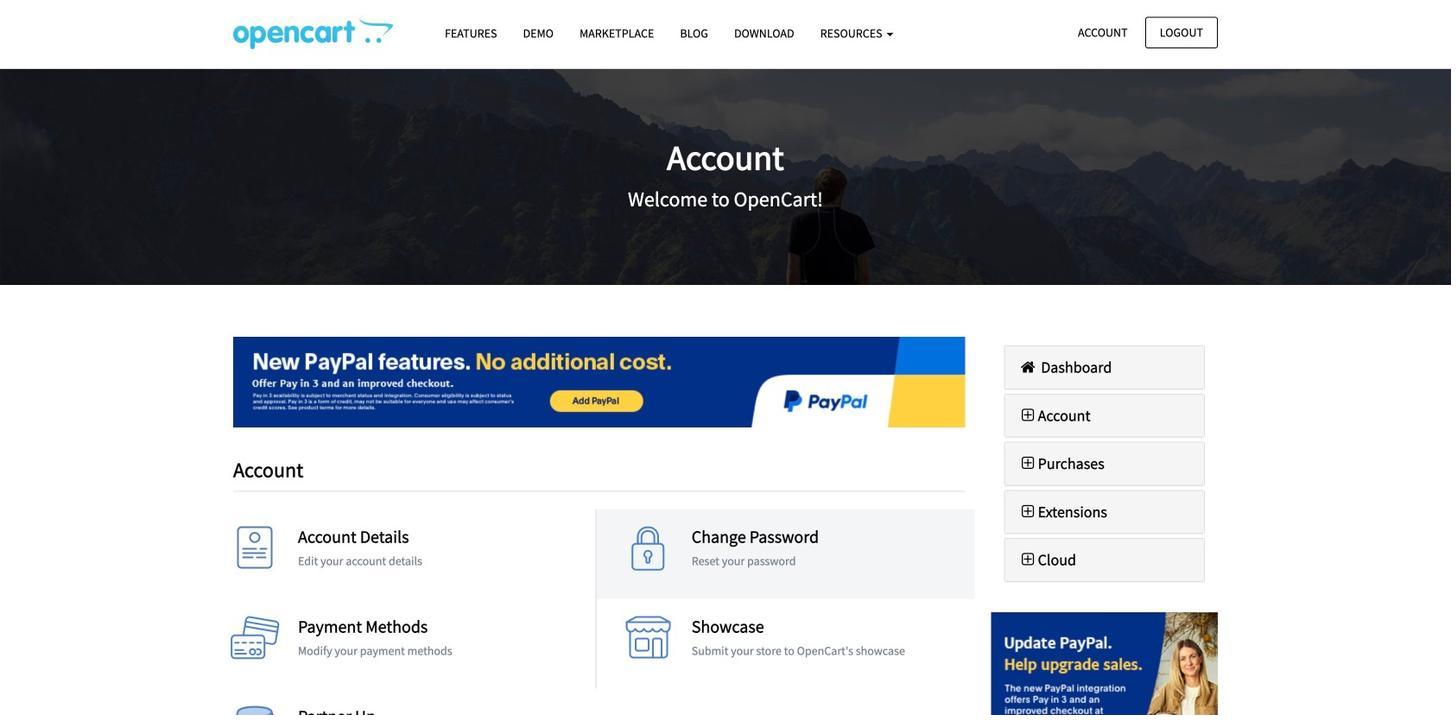 Task type: describe. For each thing, give the bounding box(es) containing it.
opencart - your account image
[[233, 18, 393, 49]]

2 plus square o image from the top
[[1018, 504, 1038, 520]]

1 plus square o image from the top
[[1018, 408, 1038, 423]]

change password image
[[623, 527, 674, 579]]

2 plus square o image from the top
[[1018, 552, 1038, 568]]

0 horizontal spatial paypal image
[[233, 337, 965, 428]]



Task type: vqa. For each thing, say whether or not it's contained in the screenshot.
the topmost plus square o image
yes



Task type: locate. For each thing, give the bounding box(es) containing it.
0 vertical spatial paypal image
[[233, 337, 965, 428]]

1 horizontal spatial paypal image
[[991, 612, 1218, 715]]

0 vertical spatial plus square o image
[[1018, 408, 1038, 423]]

plus square o image
[[1018, 408, 1038, 423], [1018, 552, 1038, 568]]

1 vertical spatial plus square o image
[[1018, 504, 1038, 520]]

1 plus square o image from the top
[[1018, 456, 1038, 471]]

account image
[[229, 527, 281, 579]]

paypal image
[[233, 337, 965, 428], [991, 612, 1218, 715]]

payment methods image
[[229, 616, 281, 668]]

showcase image
[[623, 616, 674, 668]]

apply to become a partner image
[[229, 706, 281, 715]]

plus square o image
[[1018, 456, 1038, 471], [1018, 504, 1038, 520]]

home image
[[1018, 359, 1038, 375]]

1 vertical spatial paypal image
[[991, 612, 1218, 715]]

0 vertical spatial plus square o image
[[1018, 456, 1038, 471]]

1 vertical spatial plus square o image
[[1018, 552, 1038, 568]]



